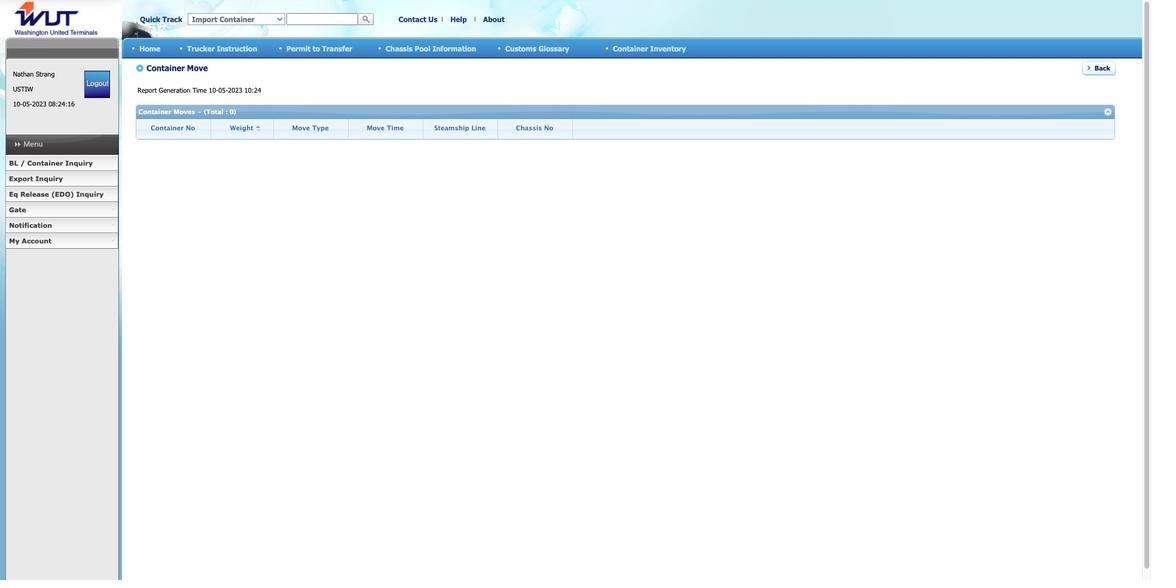 Task type: describe. For each thing, give the bounding box(es) containing it.
help link
[[450, 15, 467, 23]]

strang
[[36, 70, 55, 78]]

quick
[[140, 15, 160, 23]]

instruction
[[217, 44, 257, 52]]

inquiry for container
[[65, 159, 93, 167]]

notification link
[[5, 218, 118, 233]]

0 horizontal spatial container
[[27, 159, 63, 167]]

transfer
[[322, 44, 352, 52]]

glossary
[[538, 44, 569, 52]]

customs glossary
[[505, 44, 569, 52]]

notification
[[9, 221, 52, 229]]

export inquiry link
[[5, 171, 118, 187]]

my account link
[[5, 233, 118, 249]]

my account
[[9, 237, 51, 245]]

nathan
[[13, 70, 34, 78]]

about link
[[483, 15, 505, 23]]

1 vertical spatial inquiry
[[35, 175, 63, 182]]

08:24:16
[[48, 100, 75, 108]]

gate link
[[5, 202, 118, 218]]

(edo)
[[51, 190, 74, 198]]

contact us
[[398, 15, 437, 23]]

pool
[[415, 44, 430, 52]]

ustiw
[[13, 85, 33, 93]]

export
[[9, 175, 33, 182]]

track
[[162, 15, 182, 23]]

contact us link
[[398, 15, 437, 23]]

10-
[[13, 100, 23, 108]]

bl / container inquiry link
[[5, 155, 118, 171]]

home
[[139, 44, 160, 52]]

release
[[20, 190, 49, 198]]

trucker instruction
[[187, 44, 257, 52]]

bl
[[9, 159, 18, 167]]

2023
[[32, 100, 46, 108]]



Task type: locate. For each thing, give the bounding box(es) containing it.
about
[[483, 15, 505, 23]]

to
[[313, 44, 320, 52]]

eq
[[9, 190, 18, 198]]

permit to transfer
[[286, 44, 352, 52]]

container up export inquiry
[[27, 159, 63, 167]]

0 vertical spatial inquiry
[[65, 159, 93, 167]]

inventory
[[650, 44, 686, 52]]

0 vertical spatial container
[[613, 44, 648, 52]]

inquiry up 'export inquiry' link
[[65, 159, 93, 167]]

container
[[613, 44, 648, 52], [27, 159, 63, 167]]

1 vertical spatial container
[[27, 159, 63, 167]]

1 horizontal spatial container
[[613, 44, 648, 52]]

container inventory
[[613, 44, 686, 52]]

quick track
[[140, 15, 182, 23]]

customs
[[505, 44, 536, 52]]

account
[[22, 237, 51, 245]]

trucker
[[187, 44, 215, 52]]

inquiry right (edo)
[[76, 190, 104, 198]]

permit
[[286, 44, 310, 52]]

None text field
[[286, 13, 358, 25]]

bl / container inquiry
[[9, 159, 93, 167]]

my
[[9, 237, 19, 245]]

login image
[[84, 71, 110, 98]]

inquiry
[[65, 159, 93, 167], [35, 175, 63, 182], [76, 190, 104, 198]]

gate
[[9, 206, 26, 213]]

05-
[[22, 100, 32, 108]]

nathan strang
[[13, 70, 55, 78]]

chassis pool information
[[386, 44, 476, 52]]

us
[[428, 15, 437, 23]]

/
[[20, 159, 25, 167]]

eq release (edo) inquiry link
[[5, 187, 118, 202]]

container left inventory
[[613, 44, 648, 52]]

information
[[433, 44, 476, 52]]

2 vertical spatial inquiry
[[76, 190, 104, 198]]

help
[[450, 15, 467, 23]]

export inquiry
[[9, 175, 63, 182]]

contact
[[398, 15, 426, 23]]

inquiry for (edo)
[[76, 190, 104, 198]]

chassis
[[386, 44, 413, 52]]

eq release (edo) inquiry
[[9, 190, 104, 198]]

inquiry down bl / container inquiry
[[35, 175, 63, 182]]

10-05-2023 08:24:16
[[13, 100, 75, 108]]



Task type: vqa. For each thing, say whether or not it's contained in the screenshot.
"10-16-2023 13:15:05"
no



